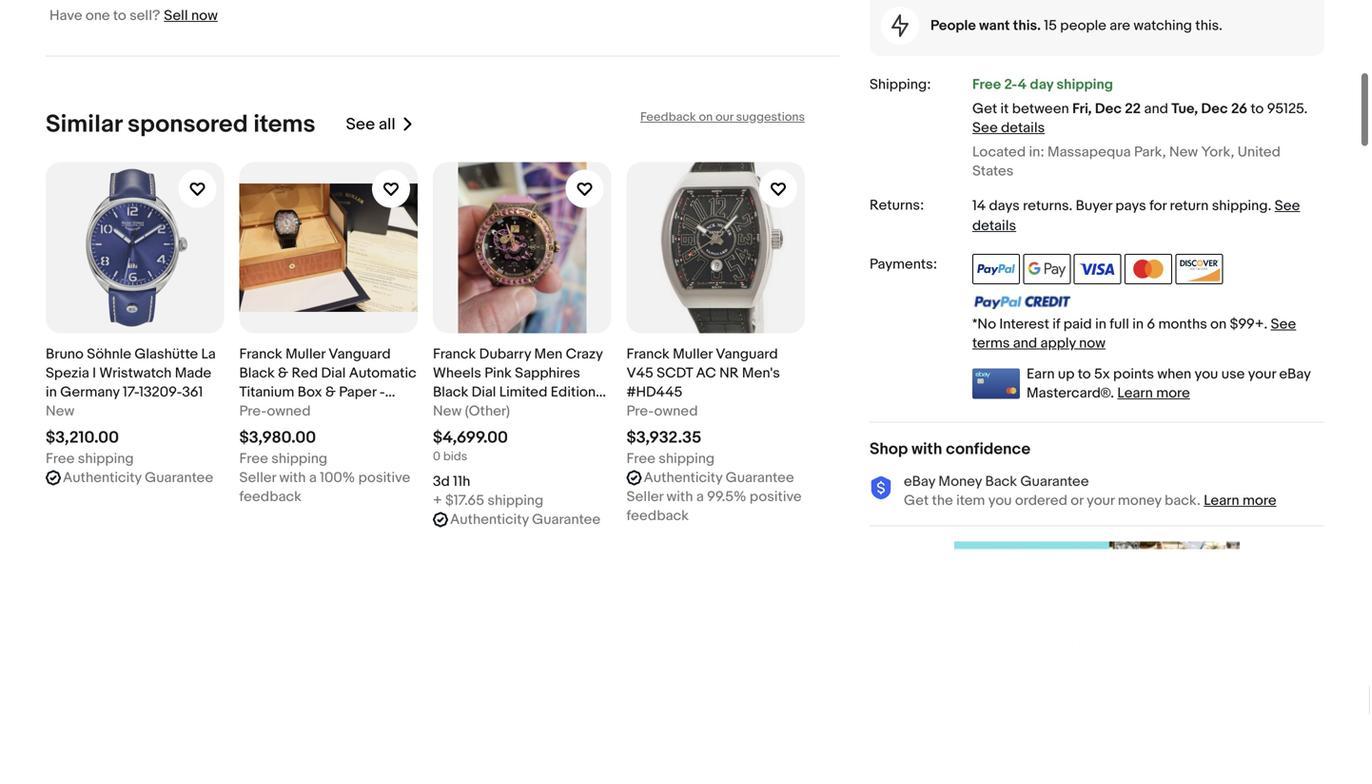 Task type: vqa. For each thing, say whether or not it's contained in the screenshot.
Shipping, Returns, And Payments
no



Task type: describe. For each thing, give the bounding box(es) containing it.
payments:
[[870, 256, 938, 273]]

earn
[[1027, 366, 1055, 383]]

made
[[175, 365, 211, 382]]

automatic
[[349, 365, 417, 382]]

0
[[433, 450, 441, 465]]

buyer
[[1076, 198, 1113, 215]]

black inside franck dubarry men crazy wheels pink sapphires black dial limited edition cwg-04
[[433, 384, 469, 401]]

months
[[1159, 316, 1208, 333]]

similar
[[46, 110, 122, 140]]

between
[[1012, 101, 1070, 118]]

v45scdt
[[239, 403, 303, 420]]

it
[[1001, 101, 1009, 118]]

people want this. 15 people are watching this.
[[931, 17, 1223, 34]]

$3,980.00 text field
[[239, 428, 316, 448]]

learn for left learn more link
[[1118, 385, 1153, 402]]

15
[[1044, 17, 1057, 34]]

bids
[[443, 450, 468, 465]]

crazy
[[566, 346, 603, 363]]

our
[[716, 110, 734, 125]]

new (other) $4,699.00 0 bids 3d 11h + $17.65 shipping
[[433, 403, 544, 510]]

money
[[939, 473, 982, 490]]

$4,699.00
[[433, 428, 508, 448]]

pre- inside the franck muller vanguard v45 scdt ac nr men's #hd445 pre-owned $3,932.35 free shipping
[[627, 403, 654, 420]]

free inside "free 2-4 day shipping get it between fri, dec 22 and tue, dec 26 to 95125 . see details located in: massapequa park, new york, united states"
[[973, 76, 1001, 93]]

New text field
[[46, 402, 74, 421]]

pays
[[1116, 198, 1147, 215]]

interest
[[1000, 316, 1050, 333]]

0 bids text field
[[433, 450, 468, 465]]

are
[[1110, 17, 1131, 34]]

franck muller vanguard black & red dial automatic titanium box & paper - v45scdt
[[239, 346, 417, 420]]

1 horizontal spatial authenticity
[[450, 512, 529, 529]]

$3,210.00
[[46, 428, 119, 448]]

26
[[1232, 101, 1248, 118]]

spezia
[[46, 365, 89, 382]]

have one to sell? sell now
[[49, 7, 218, 24]]

with for seller
[[667, 489, 693, 506]]

$3,932.35
[[627, 428, 702, 448]]

0 horizontal spatial .
[[1069, 198, 1073, 215]]

22
[[1125, 101, 1141, 118]]

1 vertical spatial you
[[989, 492, 1012, 509]]

(other)
[[465, 403, 510, 420]]

park,
[[1135, 144, 1167, 161]]

guarantee up 99.5%
[[726, 470, 794, 487]]

muller for $3,932.35
[[673, 346, 713, 363]]

1 dec from the left
[[1095, 101, 1122, 118]]

a inside pre-owned $3,980.00 free shipping seller with a 100% positive feedback
[[309, 470, 317, 487]]

$3,980.00
[[239, 428, 316, 448]]

-
[[380, 384, 385, 401]]

tue,
[[1172, 101, 1199, 118]]

1 vertical spatial get
[[904, 492, 929, 509]]

13209-
[[139, 384, 182, 401]]

more for left learn more link
[[1157, 385, 1191, 402]]

seller inside pre-owned $3,980.00 free shipping seller with a 100% positive feedback
[[239, 470, 276, 487]]

master card image
[[1125, 254, 1173, 285]]

la
[[201, 346, 216, 363]]

bruno söhnle glashütte la spezia i wristwatch made in germany 17-13209-361 new $3,210.00 free shipping
[[46, 346, 216, 468]]

#hd445
[[627, 384, 683, 401]]

advertisement region
[[955, 542, 1240, 774]]

1 horizontal spatial .
[[1268, 198, 1272, 215]]

see all link
[[346, 110, 415, 140]]

authenticity guarantee text field for $3,932.35
[[644, 469, 794, 488]]

14
[[973, 198, 986, 215]]

positive inside seller with a 99.5% positive feedback
[[750, 489, 802, 506]]

to for earn up to 5x points when you use your ebay mastercard®.
[[1078, 366, 1091, 383]]

0 horizontal spatial learn more link
[[1118, 385, 1191, 402]]

franck for $3,980.00
[[239, 346, 282, 363]]

all
[[379, 115, 396, 135]]

returns:
[[870, 197, 924, 214]]

1 horizontal spatial on
[[1211, 316, 1227, 333]]

germany
[[60, 384, 120, 401]]

see details
[[973, 198, 1301, 235]]

pre-owned text field for $3,932.35
[[627, 402, 698, 421]]

with for shop
[[912, 440, 943, 460]]

confidence
[[946, 440, 1031, 460]]

17-
[[123, 384, 139, 401]]

a inside seller with a 99.5% positive feedback
[[697, 489, 704, 506]]

3d 11h text field
[[433, 473, 471, 492]]

muller for paper
[[286, 346, 325, 363]]

+
[[433, 493, 442, 510]]

söhnle
[[87, 346, 131, 363]]

owned inside pre-owned $3,980.00 free shipping seller with a 100% positive feedback
[[267, 403, 311, 420]]

2 this. from the left
[[1196, 17, 1223, 34]]

dubarry
[[479, 346, 531, 363]]

+ $17.65 shipping text field
[[433, 492, 544, 511]]

franck inside the franck muller vanguard v45 scdt ac nr men's #hd445 pre-owned $3,932.35 free shipping
[[627, 346, 670, 363]]

paper
[[339, 384, 376, 401]]

get inside "free 2-4 day shipping get it between fri, dec 22 and tue, dec 26 to 95125 . see details located in: massapequa park, new york, united states"
[[973, 101, 998, 118]]

2-
[[1005, 76, 1018, 93]]

feedback on our suggestions
[[641, 110, 805, 125]]

edition
[[551, 384, 596, 401]]

states
[[973, 163, 1014, 180]]

0 horizontal spatial &
[[278, 365, 288, 382]]

the
[[932, 492, 954, 509]]

ebay mastercard image
[[973, 369, 1020, 399]]

$3,932.35 text field
[[627, 428, 702, 448]]

ebay inside earn up to 5x points when you use your ebay mastercard®.
[[1280, 366, 1311, 383]]

shipping inside pre-owned $3,980.00 free shipping seller with a 100% positive feedback
[[272, 451, 328, 468]]

paypal image
[[973, 254, 1020, 285]]

1 vertical spatial learn more link
[[1204, 492, 1277, 509]]

wheels
[[433, 365, 481, 382]]

up
[[1058, 366, 1075, 383]]

item
[[957, 492, 986, 509]]

with details__icon image for ebay money back guarantee
[[870, 477, 893, 501]]

or
[[1071, 492, 1084, 509]]

free 2-4 day shipping get it between fri, dec 22 and tue, dec 26 to 95125 . see details located in: massapequa park, new york, united states
[[973, 76, 1308, 180]]

day
[[1030, 76, 1054, 93]]

authenticity for $3,932.35
[[644, 470, 723, 487]]

sponsored
[[128, 110, 248, 140]]

mastercard®.
[[1027, 385, 1115, 402]]

Free shipping text field
[[627, 450, 715, 469]]

dial inside franck dubarry men crazy wheels pink sapphires black dial limited edition cwg-04
[[472, 384, 496, 401]]

free inside bruno söhnle glashütte la spezia i wristwatch made in germany 17-13209-361 new $3,210.00 free shipping
[[46, 451, 75, 468]]

guarantee down bruno söhnle glashütte la spezia i wristwatch made in germany 17-13209-361 new $3,210.00 free shipping
[[145, 470, 213, 487]]

shipping inside the new (other) $4,699.00 0 bids 3d 11h + $17.65 shipping
[[488, 493, 544, 510]]

$4,699.00 text field
[[433, 428, 508, 448]]

feedback inside seller with a 99.5% positive feedback
[[627, 508, 689, 525]]

authenticity guarantee for $3,932.35
[[644, 470, 794, 487]]

pre-owned text field for $3,980.00
[[239, 402, 311, 421]]

return
[[1170, 198, 1209, 215]]

see for see all
[[346, 115, 375, 135]]

shipping:
[[870, 76, 931, 93]]

paypal credit image
[[973, 295, 1072, 310]]

3d
[[433, 474, 450, 491]]

$17.65
[[445, 493, 484, 510]]

*no interest if paid in full in 6 months on $99+.
[[973, 316, 1271, 333]]

ebay money back guarantee
[[904, 473, 1089, 490]]

days
[[989, 198, 1020, 215]]

1 horizontal spatial authenticity guarantee text field
[[450, 511, 601, 530]]

1 see details link from the top
[[973, 120, 1045, 137]]

your inside earn up to 5x points when you use your ebay mastercard®.
[[1248, 366, 1276, 383]]

sell?
[[130, 7, 160, 24]]

back.
[[1165, 492, 1201, 509]]

bruno
[[46, 346, 84, 363]]

vanguard for paper
[[329, 346, 391, 363]]

1 vertical spatial &
[[325, 384, 336, 401]]

york,
[[1202, 144, 1235, 161]]

2 horizontal spatial in
[[1133, 316, 1144, 333]]

$3,210.00 text field
[[46, 428, 119, 448]]

learn more for left learn more link
[[1118, 385, 1191, 402]]

full
[[1110, 316, 1130, 333]]

see all
[[346, 115, 396, 135]]

glashütte
[[135, 346, 198, 363]]

sell
[[164, 7, 188, 24]]



Task type: locate. For each thing, give the bounding box(es) containing it.
see inside "free 2-4 day shipping get it between fri, dec 22 and tue, dec 26 to 95125 . see details located in: massapequa park, new york, united states"
[[973, 120, 998, 137]]

Pre-owned text field
[[239, 402, 311, 421], [627, 402, 698, 421]]

2 horizontal spatial .
[[1305, 101, 1308, 118]]

free down $3,932.35
[[627, 451, 656, 468]]

money
[[1118, 492, 1162, 509]]

nr
[[720, 365, 739, 382]]

1 vertical spatial to
[[1251, 101, 1264, 118]]

Seller with a 99.5% positive feedback text field
[[627, 488, 805, 526]]

see right $99+.
[[1271, 316, 1297, 333]]

to right 26
[[1251, 101, 1264, 118]]

0 horizontal spatial get
[[904, 492, 929, 509]]

see details link
[[973, 120, 1045, 137], [973, 198, 1301, 235]]

0 vertical spatial you
[[1195, 366, 1219, 383]]

0 vertical spatial dial
[[321, 365, 346, 382]]

. inside "free 2-4 day shipping get it between fri, dec 22 and tue, dec 26 to 95125 . see details located in: massapequa park, new york, united states"
[[1305, 101, 1308, 118]]

seller down free shipping text field
[[627, 489, 664, 506]]

1 vertical spatial on
[[1211, 316, 1227, 333]]

free inside pre-owned $3,980.00 free shipping seller with a 100% positive feedback
[[239, 451, 268, 468]]

2 pre- from the left
[[627, 403, 654, 420]]

watching
[[1134, 17, 1193, 34]]

1 horizontal spatial authenticity guarantee
[[450, 512, 601, 529]]

new inside the new (other) $4,699.00 0 bids 3d 11h + $17.65 shipping
[[433, 403, 462, 420]]

shop
[[870, 440, 908, 460]]

0 vertical spatial feedback
[[239, 489, 302, 506]]

1 vertical spatial dial
[[472, 384, 496, 401]]

free shipping text field down $3,210.00 text field
[[46, 450, 134, 469]]

see
[[346, 115, 375, 135], [973, 120, 998, 137], [1275, 198, 1301, 215], [1271, 316, 1297, 333]]

11h
[[453, 474, 471, 491]]

positive right 99.5%
[[750, 489, 802, 506]]

0 horizontal spatial seller
[[239, 470, 276, 487]]

1 horizontal spatial feedback
[[627, 508, 689, 525]]

5x
[[1095, 366, 1110, 383]]

free left 2-
[[973, 76, 1001, 93]]

see up located at the top right of the page
[[973, 120, 998, 137]]

1 horizontal spatial new
[[433, 403, 462, 420]]

0 horizontal spatial franck
[[239, 346, 282, 363]]

united
[[1238, 144, 1281, 161]]

franck dubarry men crazy wheels pink sapphires black dial limited edition cwg-04
[[433, 346, 603, 420]]

on left the our
[[699, 110, 713, 125]]

see left all
[[346, 115, 375, 135]]

and
[[1145, 101, 1169, 118], [1013, 335, 1038, 352]]

shipping
[[1057, 76, 1114, 93], [1212, 198, 1268, 215], [78, 451, 134, 468], [272, 451, 328, 468], [659, 451, 715, 468], [488, 493, 544, 510]]

0 horizontal spatial pre-owned text field
[[239, 402, 311, 421]]

feedback
[[641, 110, 696, 125]]

and inside see terms and apply now
[[1013, 335, 1038, 352]]

authenticity guarantee down $3,210.00
[[63, 470, 213, 487]]

shipping inside "free 2-4 day shipping get it between fri, dec 22 and tue, dec 26 to 95125 . see details located in: massapequa park, new york, united states"
[[1057, 76, 1114, 93]]

items
[[254, 110, 316, 140]]

0 vertical spatial learn more link
[[1118, 385, 1191, 402]]

1 horizontal spatial to
[[1078, 366, 1091, 383]]

1 vertical spatial with details__icon image
[[870, 477, 893, 501]]

franck for $4,699.00
[[433, 346, 476, 363]]

limited
[[499, 384, 548, 401]]

new up $3,210.00 text field
[[46, 403, 74, 420]]

to right one
[[113, 7, 126, 24]]

learn more down points
[[1118, 385, 1191, 402]]

returns
[[1023, 198, 1069, 215]]

franck up v45
[[627, 346, 670, 363]]

0 vertical spatial positive
[[358, 470, 410, 487]]

1 pre-owned text field from the left
[[239, 402, 311, 421]]

in left full
[[1096, 316, 1107, 333]]

1 horizontal spatial dial
[[472, 384, 496, 401]]

men
[[534, 346, 563, 363]]

pre-
[[239, 403, 267, 420], [627, 403, 654, 420]]

1 horizontal spatial vanguard
[[716, 346, 778, 363]]

1 vertical spatial a
[[697, 489, 704, 506]]

you inside earn up to 5x points when you use your ebay mastercard®.
[[1195, 366, 1219, 383]]

authenticity for $3,210.00
[[63, 470, 142, 487]]

franck up the wheels
[[433, 346, 476, 363]]

massapequa
[[1048, 144, 1131, 161]]

1 vanguard from the left
[[329, 346, 391, 363]]

owned
[[267, 403, 311, 420], [654, 403, 698, 420]]

authenticity guarantee up 99.5%
[[644, 470, 794, 487]]

1 horizontal spatial franck
[[433, 346, 476, 363]]

if
[[1053, 316, 1061, 333]]

0 horizontal spatial now
[[191, 7, 218, 24]]

feedback inside pre-owned $3,980.00 free shipping seller with a 100% positive feedback
[[239, 489, 302, 506]]

1 vertical spatial and
[[1013, 335, 1038, 352]]

google pay image
[[1024, 254, 1071, 285]]

details
[[1001, 120, 1045, 137], [973, 218, 1017, 235]]

learn more link down points
[[1118, 385, 1191, 402]]

sapphires
[[515, 365, 580, 382]]

2 muller from the left
[[673, 346, 713, 363]]

free down $3,210.00 text field
[[46, 451, 75, 468]]

franck up the 'titanium'
[[239, 346, 282, 363]]

with down free shipping text field
[[667, 489, 693, 506]]

authenticity guarantee text field down $17.65 at the bottom of page
[[450, 511, 601, 530]]

1 franck from the left
[[239, 346, 282, 363]]

seller inside seller with a 99.5% positive feedback
[[627, 489, 664, 506]]

discover image
[[1176, 254, 1224, 285]]

and inside "free 2-4 day shipping get it between fri, dec 22 and tue, dec 26 to 95125 . see details located in: massapequa park, new york, united states"
[[1145, 101, 1169, 118]]

see inside see details
[[1275, 198, 1301, 215]]

authenticity guarantee text field for $3,210.00
[[63, 469, 213, 488]]

visa image
[[1074, 254, 1122, 285]]

0 vertical spatial more
[[1157, 385, 1191, 402]]

details inside see details
[[973, 218, 1017, 235]]

in left 6
[[1133, 316, 1144, 333]]

2 dec from the left
[[1202, 101, 1228, 118]]

. down united
[[1268, 198, 1272, 215]]

shipping inside bruno söhnle glashütte la spezia i wristwatch made in germany 17-13209-361 new $3,210.00 free shipping
[[78, 451, 134, 468]]

1 vertical spatial with
[[279, 470, 306, 487]]

free down $3,980.00
[[239, 451, 268, 468]]

shop with confidence
[[870, 440, 1031, 460]]

learn more link right back.
[[1204, 492, 1277, 509]]

muller inside the franck muller vanguard v45 scdt ac nr men's #hd445 pre-owned $3,932.35 free shipping
[[673, 346, 713, 363]]

1 free shipping text field from the left
[[46, 450, 134, 469]]

authenticity guarantee text field down $3,210.00
[[63, 469, 213, 488]]

to for have one to sell? sell now
[[113, 7, 126, 24]]

vanguard inside the franck muller vanguard v45 scdt ac nr men's #hd445 pre-owned $3,932.35 free shipping
[[716, 346, 778, 363]]

vanguard
[[329, 346, 391, 363], [716, 346, 778, 363]]

authenticity down $3,210.00 text field
[[63, 470, 142, 487]]

shipping up fri,
[[1057, 76, 1114, 93]]

1 horizontal spatial you
[[1195, 366, 1219, 383]]

vanguard inside franck muller vanguard black & red dial automatic titanium box & paper - v45scdt
[[329, 346, 391, 363]]

2 vertical spatial to
[[1078, 366, 1091, 383]]

muller up red at top
[[286, 346, 325, 363]]

1 horizontal spatial pre-
[[627, 403, 654, 420]]

0 horizontal spatial pre-
[[239, 403, 267, 420]]

1 muller from the left
[[286, 346, 325, 363]]

1 horizontal spatial in
[[1096, 316, 1107, 333]]

0 vertical spatial &
[[278, 365, 288, 382]]

muller inside franck muller vanguard black & red dial automatic titanium box & paper - v45scdt
[[286, 346, 325, 363]]

shipping right $17.65 at the bottom of page
[[488, 493, 544, 510]]

titanium
[[239, 384, 294, 401]]

new right park,
[[1170, 144, 1199, 161]]

black inside franck muller vanguard black & red dial automatic titanium box & paper - v45scdt
[[239, 365, 275, 382]]

pre- inside pre-owned $3,980.00 free shipping seller with a 100% positive feedback
[[239, 403, 267, 420]]

with details__icon image down shop on the right of page
[[870, 477, 893, 501]]

& left red at top
[[278, 365, 288, 382]]

with down $3,980.00
[[279, 470, 306, 487]]

authenticity guarantee down + $17.65 shipping text field
[[450, 512, 601, 529]]

2 vertical spatial with
[[667, 489, 693, 506]]

to inside earn up to 5x points when you use your ebay mastercard®.
[[1078, 366, 1091, 383]]

0 horizontal spatial owned
[[267, 403, 311, 420]]

pre-owned text field down #hd445
[[627, 402, 698, 421]]

100%
[[320, 470, 355, 487]]

see for see terms and apply now
[[1271, 316, 1297, 333]]

people
[[1061, 17, 1107, 34]]

with inside seller with a 99.5% positive feedback
[[667, 489, 693, 506]]

0 horizontal spatial new
[[46, 403, 74, 420]]

dial right red at top
[[321, 365, 346, 382]]

suggestions
[[736, 110, 805, 125]]

vanguard for $3,932.35
[[716, 346, 778, 363]]

owned inside the franck muller vanguard v45 scdt ac nr men's #hd445 pre-owned $3,932.35 free shipping
[[654, 403, 698, 420]]

1 vertical spatial your
[[1087, 492, 1115, 509]]

Free shipping text field
[[46, 450, 134, 469], [239, 450, 328, 469]]

Seller with a 100% positive feedback text field
[[239, 469, 418, 507]]

2 owned from the left
[[654, 403, 698, 420]]

shipping inside the franck muller vanguard v45 scdt ac nr men's #hd445 pre-owned $3,932.35 free shipping
[[659, 451, 715, 468]]

to inside "free 2-4 day shipping get it between fri, dec 22 and tue, dec 26 to 95125 . see details located in: massapequa park, new york, united states"
[[1251, 101, 1264, 118]]

0 horizontal spatial learn more
[[1118, 385, 1191, 402]]

with inside pre-owned $3,980.00 free shipping seller with a 100% positive feedback
[[279, 470, 306, 487]]

your right 'or'
[[1087, 492, 1115, 509]]

a left '100%'
[[309, 470, 317, 487]]

learn down points
[[1118, 385, 1153, 402]]

owned down #hd445
[[654, 403, 698, 420]]

with right shop on the right of page
[[912, 440, 943, 460]]

1 horizontal spatial &
[[325, 384, 336, 401]]

this. right watching
[[1196, 17, 1223, 34]]

with details__icon image
[[892, 14, 909, 37], [870, 477, 893, 501]]

more right back.
[[1243, 492, 1277, 509]]

.
[[1305, 101, 1308, 118], [1069, 198, 1073, 215], [1268, 198, 1272, 215]]

0 horizontal spatial a
[[309, 470, 317, 487]]

learn more right back.
[[1204, 492, 1277, 509]]

to left 5x
[[1078, 366, 1091, 383]]

1 horizontal spatial owned
[[654, 403, 698, 420]]

0 horizontal spatial ebay
[[904, 473, 936, 490]]

pink
[[485, 365, 512, 382]]

1 horizontal spatial muller
[[673, 346, 713, 363]]

dec left 26
[[1202, 101, 1228, 118]]

1 vertical spatial now
[[1079, 335, 1106, 352]]

dec left 22
[[1095, 101, 1122, 118]]

see terms and apply now
[[973, 316, 1297, 352]]

0 horizontal spatial your
[[1087, 492, 1115, 509]]

your right use
[[1248, 366, 1276, 383]]

0 vertical spatial black
[[239, 365, 275, 382]]

dial up 04
[[472, 384, 496, 401]]

one
[[86, 7, 110, 24]]

0 vertical spatial see details link
[[973, 120, 1045, 137]]

earn up to 5x points when you use your ebay mastercard®.
[[1027, 366, 1311, 402]]

1 vertical spatial learn
[[1204, 492, 1240, 509]]

1 vertical spatial seller
[[627, 489, 664, 506]]

guarantee down + $17.65 shipping text field
[[532, 512, 601, 529]]

vanguard up men's
[[716, 346, 778, 363]]

apply
[[1041, 335, 1076, 352]]

get left the
[[904, 492, 929, 509]]

2 horizontal spatial franck
[[627, 346, 670, 363]]

to
[[113, 7, 126, 24], [1251, 101, 1264, 118], [1078, 366, 1091, 383]]

1 horizontal spatial seller
[[627, 489, 664, 506]]

0 horizontal spatial more
[[1157, 385, 1191, 402]]

free shipping text field for $3,980.00
[[239, 450, 328, 469]]

1 horizontal spatial now
[[1079, 335, 1106, 352]]

box
[[298, 384, 322, 401]]

see for see details
[[1275, 198, 1301, 215]]

use
[[1222, 366, 1245, 383]]

paid
[[1064, 316, 1092, 333]]

361
[[182, 384, 203, 401]]

shipping down $3,980.00 text box
[[272, 451, 328, 468]]

positive inside pre-owned $3,980.00 free shipping seller with a 100% positive feedback
[[358, 470, 410, 487]]

positive right '100%'
[[358, 470, 410, 487]]

fri,
[[1073, 101, 1092, 118]]

0 vertical spatial and
[[1145, 101, 1169, 118]]

shipping down $3,932.35
[[659, 451, 715, 468]]

get the item you ordered or your money back.
[[904, 492, 1201, 509]]

this.
[[1013, 17, 1041, 34], [1196, 17, 1223, 34]]

0 horizontal spatial learn
[[1118, 385, 1153, 402]]

0 horizontal spatial authenticity
[[63, 470, 142, 487]]

muller up ac
[[673, 346, 713, 363]]

located
[[973, 144, 1026, 161]]

feedback down free shipping text field
[[627, 508, 689, 525]]

0 horizontal spatial and
[[1013, 335, 1038, 352]]

wristwatch
[[99, 365, 172, 382]]

1 this. from the left
[[1013, 17, 1041, 34]]

new inside "free 2-4 day shipping get it between fri, dec 22 and tue, dec 26 to 95125 . see details located in: massapequa park, new york, united states"
[[1170, 144, 1199, 161]]

authenticity down free shipping text field
[[644, 470, 723, 487]]

on
[[699, 110, 713, 125], [1211, 316, 1227, 333]]

now down paid
[[1079, 335, 1106, 352]]

learn right back.
[[1204, 492, 1240, 509]]

new left 04
[[433, 403, 462, 420]]

and down interest
[[1013, 335, 1038, 352]]

free inside the franck muller vanguard v45 scdt ac nr men's #hd445 pre-owned $3,932.35 free shipping
[[627, 451, 656, 468]]

2 pre-owned text field from the left
[[627, 402, 698, 421]]

1 pre- from the left
[[239, 403, 267, 420]]

now right "sell"
[[191, 7, 218, 24]]

0 vertical spatial to
[[113, 7, 126, 24]]

in up "new" text box
[[46, 384, 57, 401]]

. right 26
[[1305, 101, 1308, 118]]

authenticity guarantee
[[63, 470, 213, 487], [644, 470, 794, 487], [450, 512, 601, 529]]

1 vertical spatial feedback
[[627, 508, 689, 525]]

authenticity
[[63, 470, 142, 487], [644, 470, 723, 487], [450, 512, 529, 529]]

2 horizontal spatial with
[[912, 440, 943, 460]]

red
[[292, 365, 318, 382]]

learn more for the bottommost learn more link
[[1204, 492, 1277, 509]]

0 vertical spatial get
[[973, 101, 998, 118]]

0 horizontal spatial to
[[113, 7, 126, 24]]

new inside bruno söhnle glashütte la spezia i wristwatch made in germany 17-13209-361 new $3,210.00 free shipping
[[46, 403, 74, 420]]

ebay right use
[[1280, 366, 1311, 383]]

a
[[309, 470, 317, 487], [697, 489, 704, 506]]

a left 99.5%
[[697, 489, 704, 506]]

free
[[973, 76, 1001, 93], [46, 451, 75, 468], [239, 451, 268, 468], [627, 451, 656, 468]]

See all text field
[[346, 115, 396, 135]]

0 vertical spatial a
[[309, 470, 317, 487]]

you
[[1195, 366, 1219, 383], [989, 492, 1012, 509]]

back
[[986, 473, 1018, 490]]

more down when
[[1157, 385, 1191, 402]]

1 horizontal spatial learn
[[1204, 492, 1240, 509]]

2 franck from the left
[[433, 346, 476, 363]]

points
[[1114, 366, 1155, 383]]

seller down $3,980.00
[[239, 470, 276, 487]]

0 horizontal spatial authenticity guarantee text field
[[63, 469, 213, 488]]

this. left 15
[[1013, 17, 1041, 34]]

0 horizontal spatial in
[[46, 384, 57, 401]]

details down days
[[973, 218, 1017, 235]]

0 horizontal spatial dial
[[321, 365, 346, 382]]

1 horizontal spatial pre-owned text field
[[627, 402, 698, 421]]

get
[[973, 101, 998, 118], [904, 492, 929, 509]]

3 franck from the left
[[627, 346, 670, 363]]

0 horizontal spatial free shipping text field
[[46, 450, 134, 469]]

authenticity guarantee text field up 99.5%
[[644, 469, 794, 488]]

on left $99+.
[[1211, 316, 1227, 333]]

. left buyer
[[1069, 198, 1073, 215]]

in inside bruno söhnle glashütte la spezia i wristwatch made in germany 17-13209-361 new $3,210.00 free shipping
[[46, 384, 57, 401]]

1 horizontal spatial a
[[697, 489, 704, 506]]

$99+.
[[1230, 316, 1268, 333]]

0 vertical spatial ebay
[[1280, 366, 1311, 383]]

1 horizontal spatial dec
[[1202, 101, 1228, 118]]

you left use
[[1195, 366, 1219, 383]]

see terms and apply now link
[[973, 316, 1297, 352]]

franck inside franck muller vanguard black & red dial automatic titanium box & paper - v45scdt
[[239, 346, 282, 363]]

details inside "free 2-4 day shipping get it between fri, dec 22 and tue, dec 26 to 95125 . see details located in: massapequa park, new york, united states"
[[1001, 120, 1045, 137]]

1 horizontal spatial with
[[667, 489, 693, 506]]

black up cwg-
[[433, 384, 469, 401]]

get left it
[[973, 101, 998, 118]]

1 vertical spatial ebay
[[904, 473, 936, 490]]

free shipping text field down $3,980.00
[[239, 450, 328, 469]]

learn for the bottommost learn more link
[[1204, 492, 1240, 509]]

1 vertical spatial black
[[433, 384, 469, 401]]

feedback down $3,980.00
[[239, 489, 302, 506]]

2 free shipping text field from the left
[[239, 450, 328, 469]]

owned down box
[[267, 403, 311, 420]]

authenticity down + $17.65 shipping text field
[[450, 512, 529, 529]]

pre-owned text field down the 'titanium'
[[239, 402, 311, 421]]

0 vertical spatial learn
[[1118, 385, 1153, 402]]

1 horizontal spatial black
[[433, 384, 469, 401]]

2 see details link from the top
[[973, 198, 1301, 235]]

positive
[[358, 470, 410, 487], [750, 489, 802, 506]]

franck muller vanguard v45 scdt ac nr men's #hd445 pre-owned $3,932.35 free shipping
[[627, 346, 780, 468]]

franck inside franck dubarry men crazy wheels pink sapphires black dial limited edition cwg-04
[[433, 346, 476, 363]]

learn more link
[[1118, 385, 1191, 402], [1204, 492, 1277, 509]]

you down back at the right of the page
[[989, 492, 1012, 509]]

1 horizontal spatial this.
[[1196, 17, 1223, 34]]

0 horizontal spatial with
[[279, 470, 306, 487]]

0 vertical spatial details
[[1001, 120, 1045, 137]]

shipping right return
[[1212, 198, 1268, 215]]

dial inside franck muller vanguard black & red dial automatic titanium box & paper - v45scdt
[[321, 365, 346, 382]]

2 horizontal spatial new
[[1170, 144, 1199, 161]]

feedback on our suggestions link
[[641, 110, 805, 125]]

with details__icon image for people want this.
[[892, 14, 909, 37]]

1 horizontal spatial ebay
[[1280, 366, 1311, 383]]

with details__icon image left the people
[[892, 14, 909, 37]]

see inside see terms and apply now
[[1271, 316, 1297, 333]]

details down between
[[1001, 120, 1045, 137]]

1 vertical spatial more
[[1243, 492, 1277, 509]]

New (Other) text field
[[433, 402, 510, 421]]

0 vertical spatial on
[[699, 110, 713, 125]]

guarantee up get the item you ordered or your money back.
[[1021, 473, 1089, 490]]

2 vanguard from the left
[[716, 346, 778, 363]]

more
[[1157, 385, 1191, 402], [1243, 492, 1277, 509]]

0 vertical spatial learn more
[[1118, 385, 1191, 402]]

shipping down $3,210.00 text field
[[78, 451, 134, 468]]

0 horizontal spatial feedback
[[239, 489, 302, 506]]

more for the bottommost learn more link
[[1243, 492, 1277, 509]]

1 horizontal spatial more
[[1243, 492, 1277, 509]]

now inside see terms and apply now
[[1079, 335, 1106, 352]]

1 horizontal spatial learn more link
[[1204, 492, 1277, 509]]

sell now link
[[164, 7, 218, 24]]

scdt
[[657, 365, 693, 382]]

vanguard up automatic
[[329, 346, 391, 363]]

see down united
[[1275, 198, 1301, 215]]

i
[[92, 365, 96, 382]]

black up the 'titanium'
[[239, 365, 275, 382]]

v45
[[627, 365, 654, 382]]

1 owned from the left
[[267, 403, 311, 420]]

2 horizontal spatial authenticity
[[644, 470, 723, 487]]

pre- down the 'titanium'
[[239, 403, 267, 420]]

authenticity guarantee for $3,210.00
[[63, 470, 213, 487]]

and right 22
[[1145, 101, 1169, 118]]

with
[[912, 440, 943, 460], [279, 470, 306, 487], [667, 489, 693, 506]]

0 horizontal spatial muller
[[286, 346, 325, 363]]

free shipping text field for $3,210.00
[[46, 450, 134, 469]]

2 horizontal spatial to
[[1251, 101, 1264, 118]]

& right box
[[325, 384, 336, 401]]

pre- down #hd445
[[627, 403, 654, 420]]

Authenticity Guarantee text field
[[63, 469, 213, 488], [644, 469, 794, 488], [450, 511, 601, 530]]

1 vertical spatial details
[[973, 218, 1017, 235]]



